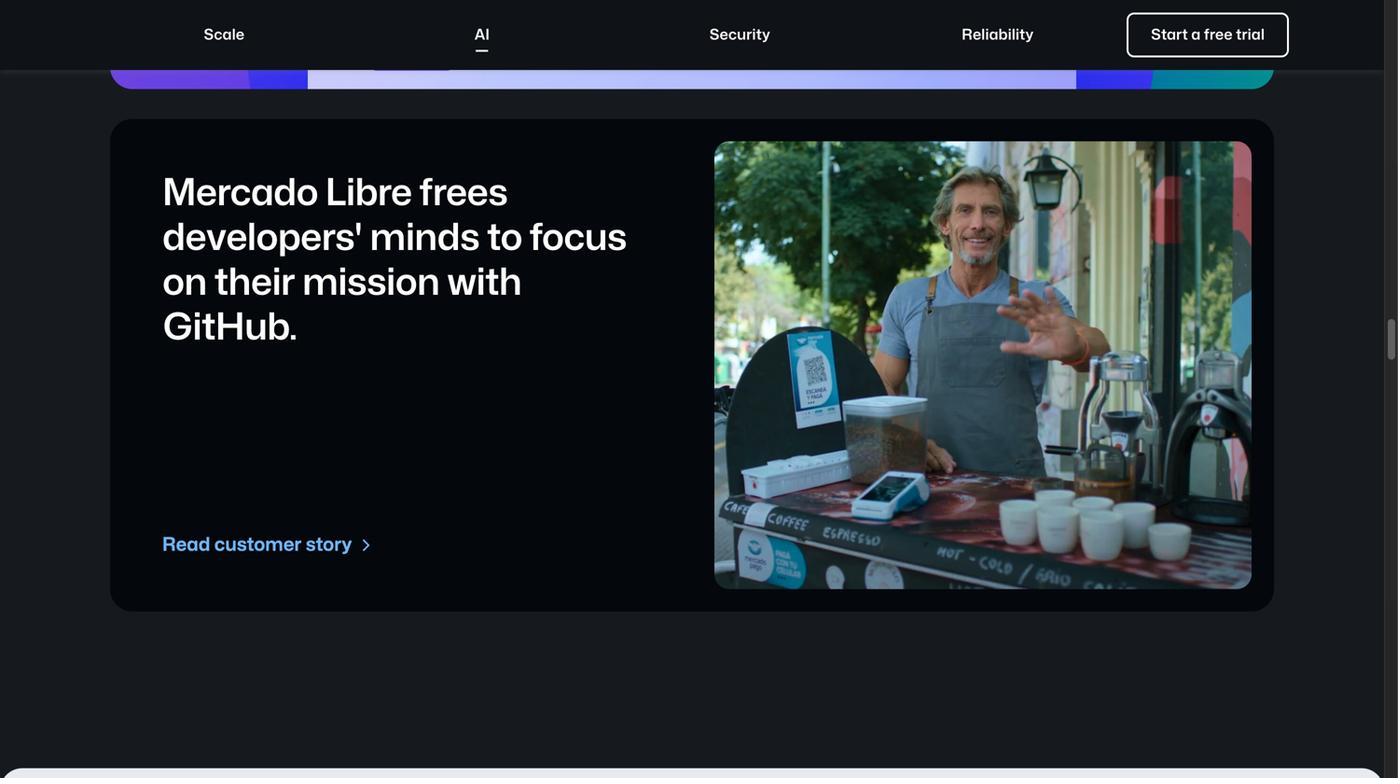 Task type: describe. For each thing, give the bounding box(es) containing it.
scale
[[204, 28, 245, 42]]

start a free trial link
[[1127, 13, 1289, 57]]

frees
[[419, 175, 508, 211]]

focus
[[530, 220, 627, 256]]

reliability
[[962, 28, 1034, 42]]

libre
[[325, 175, 412, 211]]

a
[[1192, 28, 1201, 42]]

ai
[[474, 28, 490, 42]]

security link
[[612, 13, 868, 57]]

scale link
[[96, 13, 352, 57]]

story
[[306, 536, 352, 554]]

a photo of a man at a coffee stand image
[[715, 141, 1252, 589]]

mission
[[302, 265, 440, 301]]

customer
[[214, 536, 302, 554]]

trial
[[1236, 28, 1265, 42]]

free
[[1204, 28, 1233, 42]]

their
[[214, 265, 295, 301]]



Task type: vqa. For each thing, say whether or not it's contained in the screenshot.
Homepage image
no



Task type: locate. For each thing, give the bounding box(es) containing it.
mercado libre frees developers' minds to focus on their mission with github.
[[162, 175, 627, 346]]

minds
[[370, 220, 480, 256]]

mercado
[[162, 175, 318, 211]]

to
[[487, 220, 522, 256]]

start a free trial
[[1151, 28, 1265, 42]]

start
[[1151, 28, 1188, 42]]

with
[[447, 265, 522, 301]]

code editor showing code suggestions image
[[244, 0, 1140, 89]]

security
[[710, 28, 771, 42]]

read customer story link
[[162, 531, 375, 559]]

read
[[162, 536, 210, 554]]

developers'
[[162, 220, 362, 256]]

ai link
[[354, 13, 610, 57]]

read customer story
[[162, 536, 352, 554]]

on
[[162, 265, 207, 301]]

reliability link
[[870, 13, 1126, 57]]

github.
[[162, 310, 297, 346]]



